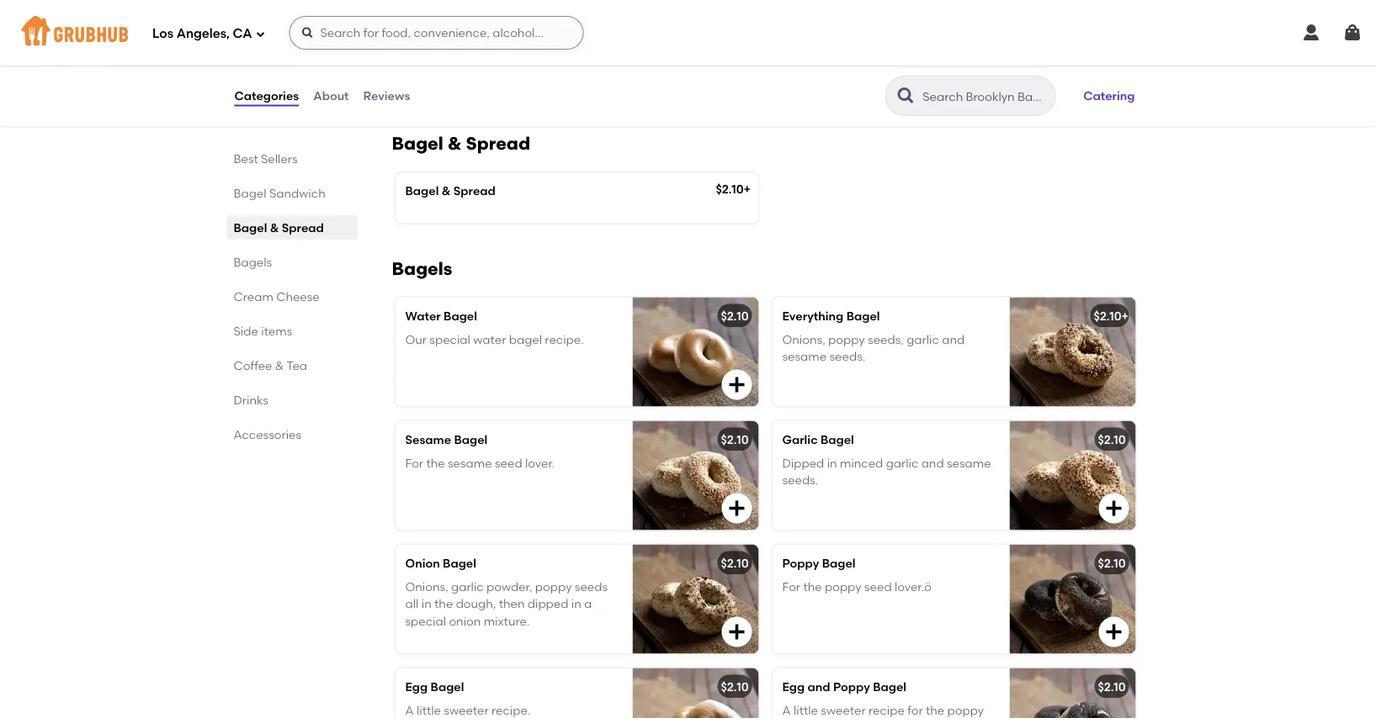 Task type: describe. For each thing, give the bounding box(es) containing it.
then
[[499, 597, 525, 612]]

the inside a little sweeter recipe for the poppy
[[926, 704, 945, 718]]

sesame bagel
[[405, 433, 488, 447]]

accessories tab
[[234, 426, 351, 444]]

egg and poppy bagel image
[[1010, 669, 1136, 719]]

cream for cream cheese with dijon mustard, pastrami, egg sunny side up, jack cheese, coleslaw. we recommend to be served on our jalapeno cheese bagel.
[[405, 24, 445, 38]]

and inside onions, poppy seeds, garlic and sesame seeds.
[[942, 333, 965, 347]]

cheese
[[965, 41, 1006, 55]]

seed for lover.ö
[[865, 580, 892, 595]]

onions, poppy seeds, garlic and sesame seeds.
[[782, 333, 965, 364]]

for the sesame seed lover.
[[405, 457, 555, 471]]

seed for lover.
[[495, 457, 522, 471]]

cream cheese tab
[[234, 288, 351, 306]]

poppy inside onions, poppy seeds, garlic and sesame seeds.
[[828, 333, 865, 347]]

1 horizontal spatial in
[[571, 597, 581, 612]]

mustard,
[[553, 24, 603, 38]]

recommend
[[531, 58, 601, 72]]

we
[[510, 58, 528, 72]]

$2.10 for recipe.
[[721, 309, 749, 323]]

in inside dipped in minced garlic and sesame seeds.
[[827, 457, 837, 471]]

little for and
[[794, 704, 818, 718]]

our
[[496, 75, 515, 89]]

drinks
[[234, 393, 268, 407]]

garlic inside onions, garlic powder, poppy seeds all in the dough, then dipped in a special onion mixture.
[[451, 580, 484, 595]]

smashed
[[933, 24, 985, 38]]

served
[[438, 75, 475, 89]]

onions, garlic powder, poppy seeds all in the dough, then dipped in a special onion mixture.
[[405, 580, 608, 629]]

all
[[405, 597, 419, 612]]

garlic bagel image
[[1010, 421, 1136, 531]]

recipe
[[869, 704, 905, 718]]

0 vertical spatial special
[[430, 333, 470, 347]]

0 horizontal spatial recipe.
[[492, 704, 531, 718]]

sunny
[[487, 41, 522, 55]]

peppers,
[[782, 41, 833, 55]]

lover.ö
[[895, 580, 932, 595]]

up,
[[551, 41, 569, 55]]

everything bagel image
[[1010, 298, 1136, 407]]

poppy bagel
[[782, 556, 856, 571]]

onion bagel image
[[633, 545, 759, 655]]

los
[[152, 26, 173, 41]]

seeds. for onions,
[[830, 350, 866, 364]]

everything bagel
[[782, 309, 880, 323]]

garlic for minced
[[886, 457, 919, 471]]

best sellers
[[234, 152, 298, 166]]

bagels inside tab
[[234, 255, 272, 269]]

best sellers tab
[[234, 150, 351, 168]]

and inside dipped in minced garlic and sesame seeds.
[[921, 457, 944, 471]]

jack for tomatoes,
[[934, 41, 963, 55]]

onions, for all
[[405, 580, 448, 595]]

tea
[[287, 359, 307, 373]]

bagel inside tab
[[234, 186, 266, 200]]

onion bagel
[[405, 556, 476, 571]]

for the poppy seed lover.ö
[[782, 580, 932, 595]]

coffee & tea tab
[[234, 357, 351, 375]]

egg bagel
[[405, 680, 464, 694]]

side
[[525, 41, 548, 55]]

los angeles, ca
[[152, 26, 252, 41]]

mixture.
[[484, 614, 530, 629]]

about button
[[312, 66, 350, 126]]

be
[[420, 75, 435, 89]]

egg bagel image
[[633, 669, 759, 719]]

onion
[[405, 556, 440, 571]]

avocado,
[[988, 24, 1041, 38]]

garlic
[[782, 433, 818, 447]]

with
[[494, 24, 518, 38]]

our special water bagel recipe.
[[405, 333, 584, 347]]

jack for up,
[[572, 41, 600, 55]]

catering button
[[1076, 77, 1143, 114]]

onions, for sesame
[[782, 333, 826, 347]]

open face sandwich  with smashed avocado, onions, peppers, olives, tomatoes, jack cheese and topped a poached egg. button
[[772, 0, 1136, 98]]

garlic bagel
[[782, 433, 854, 447]]

dough,
[[456, 597, 496, 612]]

sesame
[[405, 433, 451, 447]]

reviews button
[[362, 66, 411, 126]]

egg and poppy bagel
[[782, 680, 907, 694]]

poached
[[782, 58, 834, 72]]

coffee & tea
[[234, 359, 307, 373]]

bagel sandwich
[[234, 186, 326, 200]]

a little sweeter recipe.
[[405, 704, 531, 718]]

bagel sandwich - pastrami image
[[633, 0, 759, 98]]

coffee
[[234, 359, 272, 373]]

0 vertical spatial recipe.
[[545, 333, 584, 347]]

olives,
[[836, 41, 870, 55]]

catering
[[1084, 89, 1135, 103]]

open
[[782, 24, 814, 38]]

cream cheese with dijon mustard, pastrami, egg sunny side up, jack cheese, coleslaw. we recommend to be served on our jalapeno cheese bagel. button
[[395, 0, 759, 106]]

side items
[[234, 324, 292, 338]]

and inside open face sandwich  with smashed avocado, onions, peppers, olives, tomatoes, jack cheese and topped a poached egg.
[[1009, 41, 1032, 55]]

egg inside the cream cheese with dijon mustard, pastrami, egg sunny side up, jack cheese, coleslaw. we recommend to be served on our jalapeno cheese bagel.
[[462, 41, 485, 55]]

water
[[473, 333, 506, 347]]

items
[[261, 324, 292, 338]]

the inside onions, garlic powder, poppy seeds all in the dough, then dipped in a special onion mixture.
[[434, 597, 453, 612]]

topped
[[1035, 41, 1077, 55]]

open face sandwich  with smashed avocado, onions, peppers, olives, tomatoes, jack cheese and topped a poached egg.
[[782, 24, 1087, 72]]

for for for the sesame seed lover.
[[405, 457, 423, 471]]

dipped
[[782, 457, 824, 471]]

Search for food, convenience, alcohol... search field
[[289, 16, 584, 50]]

poppy inside a little sweeter recipe for the poppy
[[948, 704, 984, 718]]

a little sweeter recipe for the poppy
[[782, 704, 984, 719]]

categories button
[[234, 66, 300, 126]]

& inside coffee & tea tab
[[275, 359, 284, 373]]

seeds,
[[868, 333, 904, 347]]

angeles,
[[176, 26, 230, 41]]

about
[[313, 89, 349, 103]]

for
[[908, 704, 923, 718]]

sweeter for bagel
[[444, 704, 489, 718]]

egg for egg bagel
[[405, 680, 428, 694]]

svg image for dipped in minced garlic and sesame seeds.
[[727, 499, 747, 519]]

and up a little sweeter recipe for the poppy
[[808, 680, 831, 694]]

the down sesame
[[426, 457, 445, 471]]

0 horizontal spatial +
[[744, 182, 751, 197]]



Task type: locate. For each thing, give the bounding box(es) containing it.
0 horizontal spatial bagels
[[234, 255, 272, 269]]

a
[[1080, 41, 1087, 55], [584, 597, 592, 612]]

search icon image
[[896, 86, 916, 106]]

1 horizontal spatial for
[[782, 580, 801, 595]]

svg image
[[1343, 23, 1363, 43], [301, 26, 314, 40], [255, 29, 266, 39], [727, 375, 747, 395], [1104, 499, 1124, 519], [1104, 623, 1124, 643]]

1 vertical spatial seed
[[865, 580, 892, 595]]

spread inside bagel & spread 'tab'
[[282, 221, 324, 235]]

and down the "avocado,"
[[1009, 41, 1032, 55]]

to
[[405, 75, 417, 89]]

0 vertical spatial a
[[1080, 41, 1087, 55]]

0 horizontal spatial sweeter
[[444, 704, 489, 718]]

little down egg and poppy bagel in the bottom right of the page
[[794, 704, 818, 718]]

1 vertical spatial svg image
[[727, 499, 747, 519]]

the right for
[[926, 704, 945, 718]]

sweeter inside a little sweeter recipe for the poppy
[[821, 704, 866, 718]]

bagel & spread tab
[[234, 219, 351, 237]]

sweeter
[[444, 704, 489, 718], [821, 704, 866, 718]]

drinks tab
[[234, 391, 351, 409]]

little
[[417, 704, 441, 718], [794, 704, 818, 718]]

sesame inside dipped in minced garlic and sesame seeds.
[[947, 457, 991, 471]]

cream cheese
[[234, 290, 320, 304]]

1 horizontal spatial egg
[[462, 41, 485, 55]]

poppy down everything bagel
[[828, 333, 865, 347]]

1 little from the left
[[417, 704, 441, 718]]

0 vertical spatial for
[[405, 457, 423, 471]]

special inside onions, garlic powder, poppy seeds all in the dough, then dipped in a special onion mixture.
[[405, 614, 446, 629]]

tomatoes,
[[873, 41, 931, 55]]

cheese,
[[405, 58, 449, 72]]

0 horizontal spatial a
[[405, 704, 414, 718]]

0 horizontal spatial cream
[[234, 290, 273, 304]]

1 horizontal spatial +
[[1122, 309, 1129, 323]]

poppy up for the poppy seed lover.ö
[[782, 556, 819, 571]]

bagel inside 'tab'
[[234, 221, 267, 235]]

2 horizontal spatial egg
[[782, 680, 805, 694]]

bagels tab
[[234, 253, 351, 271]]

$2.10
[[716, 182, 744, 197], [721, 309, 749, 323], [1094, 309, 1122, 323], [721, 433, 749, 447], [1098, 433, 1126, 447], [721, 556, 749, 571], [1098, 556, 1126, 571], [721, 680, 749, 694], [1098, 680, 1126, 694]]

seed left lover.
[[495, 457, 522, 471]]

1 vertical spatial spread
[[454, 184, 496, 198]]

sweeter down egg and poppy bagel in the bottom right of the page
[[821, 704, 866, 718]]

1 vertical spatial onions,
[[405, 580, 448, 595]]

seed
[[495, 457, 522, 471], [865, 580, 892, 595]]

and right minced
[[921, 457, 944, 471]]

reviews
[[363, 89, 410, 103]]

a inside onions, garlic powder, poppy seeds all in the dough, then dipped in a special onion mixture.
[[584, 597, 592, 612]]

garlic right minced
[[886, 457, 919, 471]]

jack
[[572, 41, 600, 55], [934, 41, 963, 55]]

sellers
[[261, 152, 298, 166]]

side items tab
[[234, 322, 351, 340]]

poppy bagel image
[[1010, 545, 1136, 655]]

$2.10 for and
[[1098, 433, 1126, 447]]

sesame
[[782, 350, 827, 364], [448, 457, 492, 471], [947, 457, 991, 471]]

bagel
[[509, 333, 542, 347]]

0 vertical spatial garlic
[[907, 333, 939, 347]]

1 vertical spatial poppy
[[833, 680, 870, 694]]

special down water bagel
[[430, 333, 470, 347]]

1 horizontal spatial little
[[794, 704, 818, 718]]

in down seeds
[[571, 597, 581, 612]]

accessories
[[234, 428, 301, 442]]

2 vertical spatial spread
[[282, 221, 324, 235]]

1 horizontal spatial $2.10 +
[[1094, 309, 1129, 323]]

a down onions,
[[1080, 41, 1087, 55]]

seeds. inside dipped in minced garlic and sesame seeds.
[[782, 474, 818, 488]]

2 horizontal spatial in
[[827, 457, 837, 471]]

2 little from the left
[[794, 704, 818, 718]]

cheese
[[448, 24, 491, 38], [405, 92, 449, 106], [276, 290, 320, 304]]

in down garlic bagel
[[827, 457, 837, 471]]

our
[[405, 333, 427, 347]]

1 horizontal spatial cream
[[405, 24, 445, 38]]

1 vertical spatial $2.10 +
[[1094, 309, 1129, 323]]

poppy
[[828, 333, 865, 347], [535, 580, 572, 595], [825, 580, 862, 595], [948, 704, 984, 718]]

1 horizontal spatial a
[[782, 704, 791, 718]]

seeds. inside onions, poppy seeds, garlic and sesame seeds.
[[830, 350, 866, 364]]

poppy right for
[[948, 704, 984, 718]]

a down egg and poppy bagel in the bottom right of the page
[[782, 704, 791, 718]]

bagel sandwich tab
[[234, 184, 351, 202]]

0 vertical spatial seeds.
[[830, 350, 866, 364]]

garlic
[[907, 333, 939, 347], [886, 457, 919, 471], [451, 580, 484, 595]]

sandwich
[[846, 24, 901, 38]]

garlic right seeds,
[[907, 333, 939, 347]]

0 horizontal spatial onions,
[[405, 580, 448, 595]]

powder,
[[487, 580, 532, 595]]

poppy down poppy bagel
[[825, 580, 862, 595]]

sesame for dipped
[[947, 457, 991, 471]]

$2.10 for lover.
[[721, 433, 749, 447]]

a for a little sweeter recipe for the poppy
[[782, 704, 791, 718]]

seeds. for dipped
[[782, 474, 818, 488]]

cream
[[405, 24, 445, 38], [234, 290, 273, 304]]

& inside bagel & spread 'tab'
[[270, 221, 279, 235]]

0 horizontal spatial jack
[[572, 41, 600, 55]]

2 sweeter from the left
[[821, 704, 866, 718]]

onions,
[[1044, 24, 1085, 38]]

egg
[[462, 41, 485, 55], [405, 680, 428, 694], [782, 680, 805, 694]]

for down sesame
[[405, 457, 423, 471]]

1 horizontal spatial a
[[1080, 41, 1087, 55]]

side
[[234, 324, 258, 338]]

dipped
[[528, 597, 569, 612]]

+
[[744, 182, 751, 197], [1122, 309, 1129, 323]]

1 vertical spatial garlic
[[886, 457, 919, 471]]

1 horizontal spatial recipe.
[[545, 333, 584, 347]]

and right seeds,
[[942, 333, 965, 347]]

poppy
[[782, 556, 819, 571], [833, 680, 870, 694]]

onions, down 'everything'
[[782, 333, 826, 347]]

a inside open face sandwich  with smashed avocado, onions, peppers, olives, tomatoes, jack cheese and topped a poached egg.
[[1080, 41, 1087, 55]]

$2.10 for for
[[1098, 680, 1126, 694]]

2 a from the left
[[782, 704, 791, 718]]

$2.10 for seeds
[[721, 556, 749, 571]]

Search Brooklyn Bagel Bakery search field
[[921, 88, 1050, 104]]

2 vertical spatial garlic
[[451, 580, 484, 595]]

for for for the poppy seed lover.ö
[[782, 580, 801, 595]]

water
[[405, 309, 441, 323]]

on
[[478, 75, 493, 89]]

1 sweeter from the left
[[444, 704, 489, 718]]

a
[[405, 704, 414, 718], [782, 704, 791, 718]]

seeds. down dipped
[[782, 474, 818, 488]]

the up onion
[[434, 597, 453, 612]]

cheese for cream cheese
[[276, 290, 320, 304]]

1 horizontal spatial jack
[[934, 41, 963, 55]]

a for a little sweeter recipe.
[[405, 704, 414, 718]]

0 horizontal spatial in
[[422, 597, 432, 612]]

poppy inside onions, garlic powder, poppy seeds all in the dough, then dipped in a special onion mixture.
[[535, 580, 572, 595]]

little inside a little sweeter recipe for the poppy
[[794, 704, 818, 718]]

cream cheese with dijon mustard, pastrami, egg sunny side up, jack cheese, coleslaw. we recommend to be served on our jalapeno cheese bagel.
[[405, 24, 603, 106]]

a inside a little sweeter recipe for the poppy
[[782, 704, 791, 718]]

0 horizontal spatial seeds.
[[782, 474, 818, 488]]

face
[[817, 24, 843, 38]]

a down 'egg bagel'
[[405, 704, 414, 718]]

dipped in minced garlic and sesame seeds.
[[782, 457, 991, 488]]

the
[[426, 457, 445, 471], [803, 580, 822, 595], [434, 597, 453, 612], [926, 704, 945, 718]]

sweeter for and
[[821, 704, 866, 718]]

for down poppy bagel
[[782, 580, 801, 595]]

a down seeds
[[584, 597, 592, 612]]

2 jack from the left
[[934, 41, 963, 55]]

poppy up 'dipped'
[[535, 580, 572, 595]]

cream up pastrami,
[[405, 24, 445, 38]]

1 horizontal spatial seeds.
[[830, 350, 866, 364]]

2 vertical spatial svg image
[[727, 623, 747, 643]]

0 horizontal spatial seed
[[495, 457, 522, 471]]

garlic for seeds,
[[907, 333, 939, 347]]

sesame inside onions, poppy seeds, garlic and sesame seeds.
[[782, 350, 827, 364]]

jack inside open face sandwich  with smashed avocado, onions, peppers, olives, tomatoes, jack cheese and topped a poached egg.
[[934, 41, 963, 55]]

1 horizontal spatial poppy
[[833, 680, 870, 694]]

1 horizontal spatial bagels
[[392, 258, 452, 279]]

0 vertical spatial svg image
[[1301, 23, 1322, 43]]

cheese inside cream cheese tab
[[276, 290, 320, 304]]

bagel & spread inside bagel & spread 'tab'
[[234, 221, 324, 235]]

ca
[[233, 26, 252, 41]]

onions, inside onions, garlic powder, poppy seeds all in the dough, then dipped in a special onion mixture.
[[405, 580, 448, 595]]

special down all
[[405, 614, 446, 629]]

1 vertical spatial for
[[782, 580, 801, 595]]

onion
[[449, 614, 481, 629]]

1 vertical spatial cheese
[[405, 92, 449, 106]]

1 horizontal spatial sesame
[[782, 350, 827, 364]]

egg.
[[837, 58, 863, 72]]

best
[[234, 152, 258, 166]]

and
[[1009, 41, 1032, 55], [942, 333, 965, 347], [921, 457, 944, 471], [808, 680, 831, 694]]

0 vertical spatial bagel & spread
[[392, 133, 530, 155]]

bagels up water
[[392, 258, 452, 279]]

1 horizontal spatial onions,
[[782, 333, 826, 347]]

0 horizontal spatial $2.10 +
[[716, 182, 751, 197]]

jack down mustard,
[[572, 41, 600, 55]]

garlic inside onions, poppy seeds, garlic and sesame seeds.
[[907, 333, 939, 347]]

water bagel image
[[633, 298, 759, 407]]

garlic inside dipped in minced garlic and sesame seeds.
[[886, 457, 919, 471]]

$2.10 +
[[716, 182, 751, 197], [1094, 309, 1129, 323]]

cream inside the cream cheese with dijon mustard, pastrami, egg sunny side up, jack cheese, coleslaw. we recommend to be served on our jalapeno cheese bagel.
[[405, 24, 445, 38]]

cheese down be
[[405, 92, 449, 106]]

sesame for onions,
[[782, 350, 827, 364]]

coleslaw.
[[452, 58, 507, 72]]

0 vertical spatial onions,
[[782, 333, 826, 347]]

0 horizontal spatial little
[[417, 704, 441, 718]]

sesame bagel image
[[633, 421, 759, 531]]

minced
[[840, 457, 883, 471]]

bagel.
[[452, 92, 487, 106]]

pastrami,
[[405, 41, 460, 55]]

bagels
[[234, 255, 272, 269], [392, 258, 452, 279]]

2 vertical spatial cheese
[[276, 290, 320, 304]]

1 vertical spatial +
[[1122, 309, 1129, 323]]

0 vertical spatial seed
[[495, 457, 522, 471]]

1 horizontal spatial seed
[[865, 580, 892, 595]]

jack inside the cream cheese with dijon mustard, pastrami, egg sunny side up, jack cheese, coleslaw. we recommend to be served on our jalapeno cheese bagel.
[[572, 41, 600, 55]]

seeds
[[575, 580, 608, 595]]

egg for egg and poppy bagel
[[782, 680, 805, 694]]

categories
[[234, 89, 299, 103]]

1 vertical spatial bagel & spread
[[405, 184, 496, 198]]

svg image for for the poppy seed lover.ö
[[727, 623, 747, 643]]

svg image inside main navigation navigation
[[1301, 23, 1322, 43]]

jalapeno
[[517, 75, 572, 89]]

onions, inside onions, poppy seeds, garlic and sesame seeds.
[[782, 333, 826, 347]]

poppy up a little sweeter recipe for the poppy
[[833, 680, 870, 694]]

1 vertical spatial cream
[[234, 290, 273, 304]]

0 horizontal spatial egg
[[405, 680, 428, 694]]

0 horizontal spatial for
[[405, 457, 423, 471]]

special
[[430, 333, 470, 347], [405, 614, 446, 629]]

main navigation navigation
[[0, 0, 1376, 66]]

dijon
[[521, 24, 550, 38]]

seeds. down everything bagel
[[830, 350, 866, 364]]

everything
[[782, 309, 844, 323]]

0 vertical spatial spread
[[466, 133, 530, 155]]

the down poppy bagel
[[803, 580, 822, 595]]

lover.
[[525, 457, 555, 471]]

0 horizontal spatial sesame
[[448, 457, 492, 471]]

1 vertical spatial a
[[584, 597, 592, 612]]

bagel
[[392, 133, 443, 155], [405, 184, 439, 198], [234, 186, 266, 200], [234, 221, 267, 235], [444, 309, 477, 323], [847, 309, 880, 323], [454, 433, 488, 447], [821, 433, 854, 447], [443, 556, 476, 571], [822, 556, 856, 571], [431, 680, 464, 694], [873, 680, 907, 694]]

0 vertical spatial +
[[744, 182, 751, 197]]

sandwich
[[269, 186, 326, 200]]

with
[[903, 24, 930, 38]]

0 horizontal spatial a
[[584, 597, 592, 612]]

water bagel
[[405, 309, 477, 323]]

onions, up all
[[405, 580, 448, 595]]

cheese for cream cheese with dijon mustard, pastrami, egg sunny side up, jack cheese, coleslaw. we recommend to be served on our jalapeno cheese bagel.
[[448, 24, 491, 38]]

garlic up dough,
[[451, 580, 484, 595]]

recipe.
[[545, 333, 584, 347], [492, 704, 531, 718]]

0 vertical spatial poppy
[[782, 556, 819, 571]]

bagels up cream cheese
[[234, 255, 272, 269]]

jack down smashed
[[934, 41, 963, 55]]

2 vertical spatial bagel & spread
[[234, 221, 324, 235]]

svg image
[[1301, 23, 1322, 43], [727, 499, 747, 519], [727, 623, 747, 643]]

0 horizontal spatial poppy
[[782, 556, 819, 571]]

1 vertical spatial seeds.
[[782, 474, 818, 488]]

0 vertical spatial cheese
[[448, 24, 491, 38]]

1 a from the left
[[405, 704, 414, 718]]

cream up side
[[234, 290, 273, 304]]

2 horizontal spatial sesame
[[947, 457, 991, 471]]

little down 'egg bagel'
[[417, 704, 441, 718]]

&
[[448, 133, 462, 155], [442, 184, 451, 198], [270, 221, 279, 235], [275, 359, 284, 373]]

0 vertical spatial cream
[[405, 24, 445, 38]]

seed left lover.ö
[[865, 580, 892, 595]]

cream for cream cheese
[[234, 290, 273, 304]]

1 vertical spatial special
[[405, 614, 446, 629]]

in right all
[[422, 597, 432, 612]]

1 vertical spatial recipe.
[[492, 704, 531, 718]]

cream inside tab
[[234, 290, 273, 304]]

$2.10 for lover.ö
[[1098, 556, 1126, 571]]

cheese up side items tab
[[276, 290, 320, 304]]

cheese up coleslaw.
[[448, 24, 491, 38]]

sweeter down 'egg bagel'
[[444, 704, 489, 718]]

1 horizontal spatial sweeter
[[821, 704, 866, 718]]

0 vertical spatial $2.10 +
[[716, 182, 751, 197]]

little for bagel
[[417, 704, 441, 718]]

1 jack from the left
[[572, 41, 600, 55]]



Task type: vqa. For each thing, say whether or not it's contained in the screenshot.
A
yes



